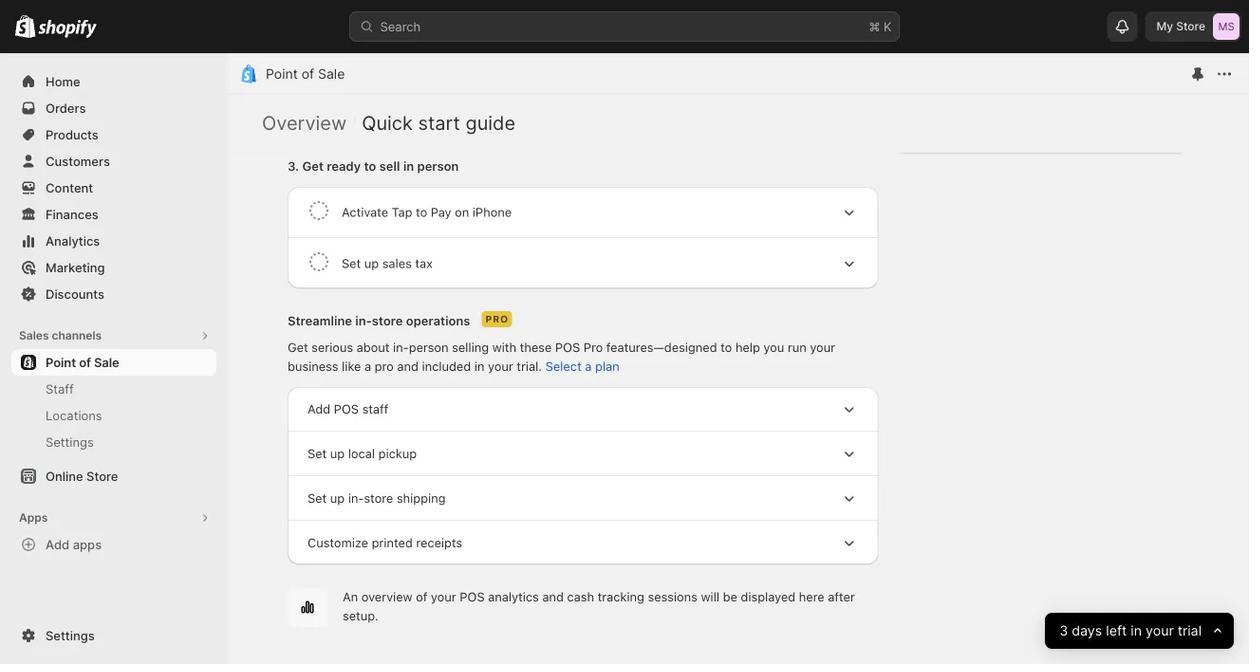 Task type: vqa. For each thing, say whether or not it's contained in the screenshot.
the Store corresponding to Online Store
yes



Task type: describe. For each thing, give the bounding box(es) containing it.
staff
[[46, 382, 74, 397]]

1 vertical spatial point
[[46, 355, 76, 370]]

discounts
[[46, 287, 104, 302]]

0 horizontal spatial shopify image
[[15, 15, 35, 38]]

left
[[1106, 623, 1127, 640]]

staff link
[[11, 376, 217, 403]]

apps
[[19, 511, 48, 525]]

quick start guide
[[362, 111, 516, 135]]

sales channels
[[19, 329, 102, 343]]

quick
[[362, 111, 413, 135]]

days
[[1072, 623, 1103, 640]]

products
[[46, 127, 99, 142]]

home
[[46, 74, 80, 89]]

⌘
[[869, 19, 881, 34]]

products link
[[11, 122, 217, 148]]

add apps
[[46, 538, 102, 552]]

0 horizontal spatial point of sale link
[[11, 350, 217, 376]]

content
[[46, 180, 93, 195]]

finances link
[[11, 201, 217, 228]]

trial
[[1178, 623, 1202, 640]]

0 vertical spatial of
[[302, 66, 314, 82]]

1 horizontal spatial shopify image
[[38, 19, 97, 38]]

locations
[[46, 408, 102, 423]]

3 days left in your trial
[[1060, 623, 1202, 640]]

channels
[[52, 329, 102, 343]]

sales channels button
[[11, 323, 217, 350]]

analytics
[[46, 234, 100, 248]]

my store
[[1157, 19, 1206, 33]]

3 days left in your trial button
[[1045, 614, 1235, 650]]

marketing
[[46, 260, 105, 275]]

customers
[[46, 154, 110, 169]]

home link
[[11, 68, 217, 95]]

1 settings link from the top
[[11, 429, 217, 456]]

orders
[[46, 101, 86, 115]]

add apps button
[[11, 532, 217, 558]]

locations link
[[11, 403, 217, 429]]

1 vertical spatial of
[[79, 355, 91, 370]]



Task type: locate. For each thing, give the bounding box(es) containing it.
settings link
[[11, 429, 217, 456], [11, 623, 217, 650]]

point of sale
[[266, 66, 345, 82], [46, 355, 119, 370]]

point of sale link down channels
[[11, 350, 217, 376]]

settings link down add apps button
[[11, 623, 217, 650]]

1 vertical spatial sale
[[94, 355, 119, 370]]

1 horizontal spatial sale
[[318, 66, 345, 82]]

overview button
[[262, 111, 347, 135]]

shopify image
[[15, 15, 35, 38], [38, 19, 97, 38]]

⌘ k
[[869, 19, 892, 34]]

content link
[[11, 175, 217, 201]]

point of sale up overview
[[266, 66, 345, 82]]

apps
[[73, 538, 102, 552]]

1 vertical spatial point of sale link
[[11, 350, 217, 376]]

my store image
[[1214, 13, 1240, 40]]

of down channels
[[79, 355, 91, 370]]

store for my store
[[1177, 19, 1206, 33]]

1 vertical spatial settings link
[[11, 623, 217, 650]]

point right icon for point of sale
[[266, 66, 298, 82]]

0 horizontal spatial of
[[79, 355, 91, 370]]

online store link
[[11, 463, 217, 490]]

online
[[46, 469, 83, 484]]

1 vertical spatial point of sale
[[46, 355, 119, 370]]

0 horizontal spatial point of sale
[[46, 355, 119, 370]]

overview
[[262, 111, 347, 135]]

online store button
[[0, 463, 228, 490]]

0 vertical spatial sale
[[318, 66, 345, 82]]

customers link
[[11, 148, 217, 175]]

finances
[[46, 207, 99, 222]]

sale down sales channels button
[[94, 355, 119, 370]]

store for online store
[[86, 469, 118, 484]]

store right my
[[1177, 19, 1206, 33]]

online store
[[46, 469, 118, 484]]

store inside button
[[86, 469, 118, 484]]

0 horizontal spatial sale
[[94, 355, 119, 370]]

1 settings from the top
[[46, 435, 94, 450]]

sales
[[19, 329, 49, 343]]

1 horizontal spatial store
[[1177, 19, 1206, 33]]

2 settings link from the top
[[11, 623, 217, 650]]

0 horizontal spatial point
[[46, 355, 76, 370]]

point of sale link
[[266, 66, 345, 82], [11, 350, 217, 376]]

of up overview
[[302, 66, 314, 82]]

3
[[1060, 623, 1068, 640]]

guide
[[466, 111, 516, 135]]

settings down the add apps at left bottom
[[46, 629, 95, 643]]

icon for point of sale image
[[239, 65, 258, 84]]

apps button
[[11, 505, 217, 532]]

in
[[1131, 623, 1142, 640]]

1 vertical spatial store
[[86, 469, 118, 484]]

settings link up the online store link
[[11, 429, 217, 456]]

2 settings from the top
[[46, 629, 95, 643]]

orders link
[[11, 95, 217, 122]]

1 vertical spatial settings
[[46, 629, 95, 643]]

1 horizontal spatial point
[[266, 66, 298, 82]]

k
[[884, 19, 892, 34]]

sale
[[318, 66, 345, 82], [94, 355, 119, 370]]

store right the online
[[86, 469, 118, 484]]

your
[[1146, 623, 1174, 640]]

my
[[1157, 19, 1174, 33]]

0 horizontal spatial store
[[86, 469, 118, 484]]

0 vertical spatial settings
[[46, 435, 94, 450]]

0 vertical spatial point of sale
[[266, 66, 345, 82]]

analytics link
[[11, 228, 217, 255]]

marketing link
[[11, 255, 217, 281]]

add
[[46, 538, 70, 552]]

store
[[1177, 19, 1206, 33], [86, 469, 118, 484]]

of
[[302, 66, 314, 82], [79, 355, 91, 370]]

sale up overview
[[318, 66, 345, 82]]

point
[[266, 66, 298, 82], [46, 355, 76, 370]]

point of sale inside "link"
[[46, 355, 119, 370]]

discounts link
[[11, 281, 217, 308]]

start
[[418, 111, 460, 135]]

1 horizontal spatial point of sale
[[266, 66, 345, 82]]

0 vertical spatial point of sale link
[[266, 66, 345, 82]]

1 horizontal spatial of
[[302, 66, 314, 82]]

settings
[[46, 435, 94, 450], [46, 629, 95, 643]]

point down sales channels
[[46, 355, 76, 370]]

settings down locations
[[46, 435, 94, 450]]

0 vertical spatial point
[[266, 66, 298, 82]]

1 horizontal spatial point of sale link
[[266, 66, 345, 82]]

search
[[380, 19, 421, 34]]

point of sale link up overview
[[266, 66, 345, 82]]

0 vertical spatial store
[[1177, 19, 1206, 33]]

0 vertical spatial settings link
[[11, 429, 217, 456]]

point of sale down channels
[[46, 355, 119, 370]]



